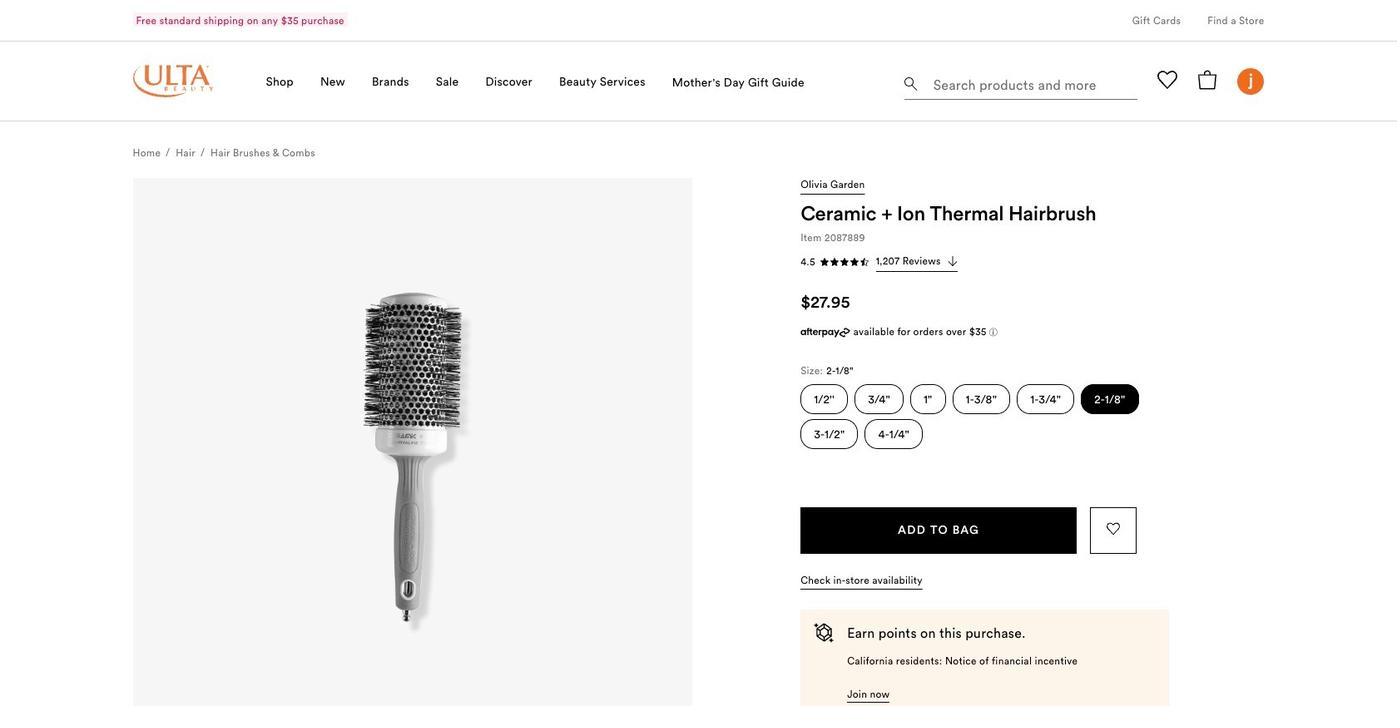 Task type: describe. For each thing, give the bounding box(es) containing it.
withiconright image
[[948, 256, 958, 266]]

starhalf image
[[860, 257, 870, 267]]

1 starfilled image from the left
[[820, 257, 830, 267]]

starfilled image
[[850, 257, 860, 267]]

3 starfilled image from the left
[[840, 257, 850, 267]]

olivia garden ceramic + ion thermal hairbrush #1 image
[[133, 178, 692, 707]]

Search products and more search field
[[932, 67, 1133, 96]]

favorites icon image
[[1158, 70, 1178, 90]]



Task type: vqa. For each thing, say whether or not it's contained in the screenshot.
emerging
no



Task type: locate. For each thing, give the bounding box(es) containing it.
starfilled image
[[820, 257, 830, 267], [830, 257, 840, 267], [840, 257, 850, 267]]

None search field
[[905, 63, 1138, 103]]

0 items in bag image
[[1198, 70, 1218, 90]]

2 starfilled image from the left
[[830, 257, 840, 267]]



